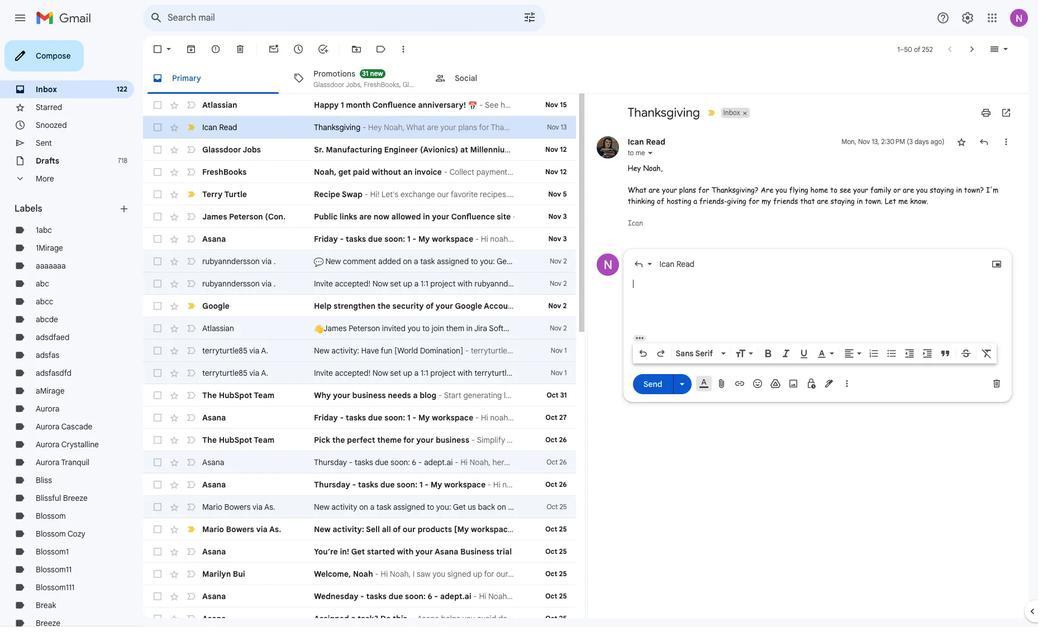Task type: vqa. For each thing, say whether or not it's contained in the screenshot.
or
yes



Task type: describe. For each thing, give the bounding box(es) containing it.
insert signature image
[[823, 378, 835, 389]]

friends-
[[699, 196, 727, 206]]

26 for pick the perfect theme for your business -
[[559, 436, 567, 444]]

blossom for blossom link
[[36, 511, 66, 521]]

tasks down "thursday - tasks due soon: 6 - adept.ai -"
[[358, 480, 378, 490]]

see
[[840, 185, 851, 195]]

1 vertical spatial ican read
[[628, 137, 666, 147]]

serif
[[695, 349, 713, 359]]

asana for wednesday - tasks due soon: 6 - adept.ai -
[[202, 592, 226, 602]]

inbox button
[[721, 108, 741, 118]]

thanksgiving -
[[314, 122, 368, 132]]

wednesday - tasks due soon: 6 - adept.ai -
[[314, 592, 479, 602]]

happy 1 month confluence anniversary!
[[314, 100, 468, 110]]

set for terryturtle85
[[390, 368, 401, 378]]

workspace for 15th row
[[432, 413, 473, 423]]

blog
[[420, 391, 436, 401]]

2 friday from the top
[[314, 413, 338, 423]]

abcde link
[[36, 315, 58, 325]]

amirage
[[36, 386, 65, 396]]

0 horizontal spatial get
[[351, 547, 365, 557]]

with for terryturtle85
[[458, 368, 473, 378]]

strengthen
[[334, 301, 376, 311]]

1 rubyanndersson via . from the top
[[202, 256, 276, 267]]

a left the blog
[[413, 391, 418, 401]]

an
[[403, 167, 413, 177]]

row containing ican read
[[143, 116, 576, 139]]

a up help strengthen the security of your google account link
[[414, 279, 419, 289]]

sans
[[676, 349, 694, 359]]

nov inside cell
[[858, 137, 870, 146]]

a up invite accepted! now set up a 1:1 project with rubyanndersson
[[414, 256, 418, 267]]

and
[[649, 145, 664, 155]]

search mail image
[[146, 8, 167, 28]]

my for 15th row
[[418, 413, 430, 423]]

theme
[[377, 435, 402, 445]]

2 friday - tasks due soon: 1 - my workspace - from the top
[[314, 413, 481, 423]]

2 nov 1 from the top
[[551, 369, 567, 377]]

back inside new comment added on a task assigned to you: get us back on track link
[[522, 256, 539, 267]]

set for rubyanndersson
[[390, 279, 401, 289]]

help strengthen the security of your google account
[[314, 301, 516, 311]]

bliss link
[[36, 476, 52, 486]]

settings image
[[961, 11, 975, 25]]

1:1 for rubyanndersson
[[421, 279, 428, 289]]

row containing freshbooks
[[143, 161, 576, 183]]

1 . from the top
[[274, 256, 276, 267]]

quote ‪(⌘⇧9)‬ image
[[940, 348, 951, 359]]

jira
[[474, 324, 487, 334]]

soon: up new activity on a task assigned to you: get us back on track link on the bottom of page
[[397, 480, 418, 490]]

mario for new activity on a task assigned to you: get us back on track
[[202, 502, 222, 512]]

blossom111
[[36, 583, 74, 593]]

the for pick the perfect theme for your business -
[[202, 435, 217, 445]]

a down [world
[[414, 368, 419, 378]]

asana for thursday - tasks due soon: 1 - my workspace -
[[202, 480, 226, 490]]

0 vertical spatial staying
[[930, 185, 954, 195]]

31 new
[[362, 69, 383, 77]]

site
[[497, 212, 511, 222]]

blossom for blossom cozy
[[36, 529, 66, 539]]

2 vertical spatial with
[[397, 547, 414, 557]]

15
[[560, 101, 567, 109]]

nov 3 for public links are now allowed in your confluence site -
[[548, 212, 567, 221]]

sent link
[[36, 138, 52, 148]]

soon: up added
[[384, 234, 405, 244]]

1 horizontal spatial noah,
[[643, 163, 663, 173]]

underline ‪(⌘u)‬ image
[[798, 349, 809, 360]]

1 vertical spatial read
[[646, 137, 666, 147]]

of inside what are your plans for thanksgiving? are you flying home to see your family or are you staying in town? i'm thinking of hosting a friends-giving for my friends that are staying in town. let me know.
[[657, 196, 665, 206]]

Not starred checkbox
[[956, 136, 967, 148]]

wednesday
[[314, 592, 359, 602]]

project for terryturtle85
[[430, 368, 456, 378]]

11 row from the top
[[143, 317, 576, 340]]

📅 image
[[468, 101, 477, 110]]

1 google from the left
[[202, 301, 230, 311]]

2 for rubyanndersson via .
[[563, 257, 567, 265]]

workspace]
[[471, 525, 516, 535]]

for up friends-
[[698, 185, 709, 195]]

bowers for new activity: sell all of our products [my workspace]
[[226, 525, 254, 535]]

compose
[[36, 51, 71, 61]]

public
[[314, 212, 338, 222]]

invite for invite accepted! now set up a 1:1 project with terryturtle85
[[314, 368, 333, 378]]

team for pick
[[254, 435, 274, 445]]

1 atlassian from the top
[[202, 100, 237, 110]]

perfect
[[347, 435, 375, 445]]

soon: for oct 27
[[384, 413, 405, 423]]

0 vertical spatial business
[[352, 391, 386, 401]]

team for why
[[254, 391, 274, 401]]

recipe
[[314, 189, 340, 199]]

1 vertical spatial the
[[332, 435, 345, 445]]

task inside new activity on a task assigned to you: get us back on track link
[[377, 502, 391, 512]]

primary tab
[[143, 63, 283, 94]]

ican up glassdoor
[[202, 122, 217, 132]]

new activity: sell all of our products [my workspace] link
[[314, 524, 516, 535]]

gmail image
[[36, 7, 97, 29]]

sent
[[36, 138, 52, 148]]

1 vertical spatial you:
[[436, 502, 451, 512]]

0 vertical spatial confluence
[[372, 100, 416, 110]]

needs
[[388, 391, 411, 401]]

sr. manufacturing engineer (avionics) at millennium space systems, a boeing company and 8 more jobs in los angeles, ca for you. apply now.
[[314, 145, 858, 155]]

2 vertical spatial ican read
[[660, 259, 695, 269]]

sans serif
[[676, 349, 713, 359]]

thanksgiving for thanksgiving -
[[314, 122, 361, 132]]

💬 image
[[314, 258, 323, 267]]

more
[[36, 174, 54, 184]]

in left town.
[[857, 196, 863, 206]]

swap
[[342, 189, 363, 199]]

2 atlassian from the top
[[202, 324, 234, 334]]

1 a. from the top
[[261, 346, 268, 356]]

in left town?
[[956, 185, 962, 195]]

aurora for aurora crystalline
[[36, 440, 59, 450]]

insert photo image
[[788, 378, 799, 389]]

1 horizontal spatial you:
[[480, 256, 495, 267]]

2 . from the top
[[274, 279, 276, 289]]

terry turtle
[[202, 189, 247, 199]]

indent less ‪(⌘[)‬ image
[[904, 348, 915, 359]]

family
[[871, 185, 891, 195]]

15 row from the top
[[143, 407, 576, 429]]

my for 7th row from the bottom
[[431, 480, 442, 490]]

1 vertical spatial get
[[453, 502, 466, 512]]

more image
[[398, 44, 409, 55]]

mario for new activity: sell all of our products [my workspace]
[[202, 525, 224, 535]]

718
[[118, 156, 127, 165]]

hubspot for pick
[[219, 435, 252, 445]]

compose button
[[4, 40, 84, 72]]

nov 13
[[547, 123, 567, 131]]

the hubspot team for why
[[202, 391, 274, 401]]

mario bowers via as. for new activity: sell all of our products [my workspace]
[[202, 525, 281, 535]]

up for terryturtle85
[[403, 368, 412, 378]]

row containing google
[[143, 295, 576, 317]]

let
[[885, 196, 896, 206]]

bliss
[[36, 476, 52, 486]]

50
[[904, 45, 912, 53]]

cozy
[[68, 529, 85, 539]]

nov 2 for google
[[548, 302, 567, 310]]

know.
[[910, 196, 929, 206]]

type of response image
[[633, 259, 644, 270]]

2 12 from the top
[[560, 168, 567, 176]]

more
[[672, 145, 692, 155]]

add to tasks image
[[317, 44, 329, 55]]

in left the los
[[712, 145, 719, 155]]

workspace for 7th row from the bottom
[[444, 480, 486, 490]]

0 horizontal spatial us
[[468, 502, 476, 512]]

invite accepted! now set up a 1:1 project with rubyanndersson link
[[314, 278, 532, 289]]

promotions, 31 new messages, tab
[[284, 63, 425, 94]]

aurora cascade
[[36, 422, 92, 432]]

0 vertical spatial workspace
[[432, 234, 473, 244]]

break link
[[36, 601, 56, 611]]

due down now
[[368, 234, 383, 244]]

1abc
[[36, 225, 52, 235]]

insert emoji ‪(⌘⇧2)‬ image
[[752, 378, 763, 389]]

0 vertical spatial me
[[636, 149, 645, 157]]

1 friday - tasks due soon: 1 - my workspace - from the top
[[314, 234, 481, 244]]

you inside what are your plans for thanksgiving? are you flying home to see your family or are you staying in town? i'm thinking of hosting a friends-giving for my friends that are staying in town. let me know.
[[916, 185, 928, 195]]

starred
[[36, 102, 62, 112]]

jobs
[[243, 145, 261, 155]]

1 horizontal spatial business
[[436, 435, 469, 445]]

systems,
[[539, 145, 574, 155]]

for left my
[[749, 196, 760, 206]]

new for new activity on a task assigned to you: get us back on track
[[314, 502, 330, 512]]

are
[[761, 185, 774, 195]]

get
[[338, 167, 351, 177]]

aurora crystalline
[[36, 440, 99, 450]]

of inside new activity: sell all of our products [my workspace] link
[[393, 525, 401, 535]]

nov 3 for friday - tasks due soon: 1 - my workspace -
[[548, 235, 567, 243]]

1 horizontal spatial confluence
[[451, 212, 495, 222]]

hosting
[[667, 196, 691, 206]]

you're in! get started with your asana business trial -
[[314, 547, 520, 557]]

6 for thursday - tasks due soon: 6 - adept.ai
[[412, 458, 416, 468]]

a
[[575, 145, 581, 155]]

or
[[894, 185, 901, 195]]

terry
[[202, 189, 223, 199]]

of inside help strengthen the security of your google account link
[[426, 301, 434, 311]]

your right see
[[854, 185, 868, 195]]

1 terryturtle85 via a. from the top
[[202, 346, 268, 356]]

me inside what are your plans for thanksgiving? are you flying home to see your family or are you staying in town? i'm thinking of hosting a friends-giving for my friends that are staying in town. let me know.
[[899, 196, 908, 206]]

jobs
[[694, 145, 710, 155]]

show trimmed content image
[[633, 335, 646, 341]]

send
[[644, 379, 662, 389]]

16 row from the top
[[143, 429, 576, 452]]

1 horizontal spatial assigned
[[437, 256, 469, 267]]

asana for thursday - tasks due soon: 6 - adept.ai -
[[202, 458, 224, 468]]

engineer
[[384, 145, 418, 155]]

noah
[[353, 569, 373, 579]]

aurora for aurora cascade
[[36, 422, 59, 432]]

more options image
[[844, 378, 850, 389]]

0 vertical spatial us
[[512, 256, 520, 267]]

why
[[314, 391, 331, 401]]

you inside row
[[408, 324, 420, 334]]

aurora link
[[36, 404, 59, 414]]

delete image
[[235, 44, 246, 55]]

sr. manufacturing engineer (avionics) at millennium space systems, a boeing company and 8 more jobs in los angeles, ca for you. apply now. link
[[314, 144, 858, 155]]

assigned
[[314, 614, 349, 624]]

back inside new activity on a task assigned to you: get us back on track link
[[478, 502, 495, 512]]

domination]
[[420, 346, 463, 356]]

13 row from the top
[[143, 362, 576, 384]]

0 vertical spatial my
[[418, 234, 430, 244]]

20 row from the top
[[143, 519, 576, 541]]

new comment added on a task assigned to you: get us back on track
[[323, 256, 570, 267]]

tasks for oct 25
[[366, 592, 387, 602]]

row containing marilyn bui
[[143, 563, 576, 586]]

welcome,
[[314, 569, 351, 579]]

3 for friday - tasks due soon: 1 - my workspace -
[[563, 235, 567, 243]]

2 vertical spatial 26
[[559, 481, 567, 489]]

adsfasdfd
[[36, 368, 72, 378]]

plans
[[679, 185, 696, 195]]

asana for friday - tasks due soon: 1 - my workspace -
[[202, 413, 226, 423]]

a inside what are your plans for thanksgiving? are you flying home to see your family or are you staying in town? i'm thinking of hosting a friends-giving for my friends that are staying in town. let me know.
[[694, 196, 697, 206]]

sans serif option
[[674, 348, 719, 359]]

as. for new activity: sell all of our products [my workspace]
[[269, 525, 281, 535]]

due for oct 26
[[375, 458, 389, 468]]

italic ‪(⌘i)‬ image
[[780, 348, 792, 359]]

undo ‪(⌘z)‬ image
[[637, 348, 649, 359]]

abc link
[[36, 279, 49, 289]]

space
[[514, 145, 537, 155]]

thursday for thursday - tasks due soon: 6 - adept.ai -
[[314, 458, 347, 468]]

task?
[[358, 614, 378, 624]]

more send options image
[[676, 379, 688, 390]]

adept.ai for wednesday - tasks due soon: 6 - adept.ai
[[440, 592, 472, 602]]

freshbooks
[[202, 167, 247, 177]]

activity
[[332, 502, 357, 512]]

1 friday from the top
[[314, 234, 338, 244]]

noah, inside row
[[314, 167, 336, 177]]

home
[[811, 185, 828, 195]]

of right 50
[[914, 45, 921, 53]]

redo ‪(⌘y)‬ image
[[655, 348, 666, 359]]

0 vertical spatial ican read
[[202, 122, 237, 132]]

formatting options toolbar
[[633, 344, 997, 364]]

adsdfaed
[[36, 332, 69, 343]]

31 inside row
[[560, 391, 567, 400]]

0 vertical spatial the
[[378, 301, 390, 311]]

your right why
[[333, 391, 350, 401]]

blissful breeze
[[36, 493, 88, 503]]

pick the perfect theme for your business -
[[314, 435, 477, 445]]



Task type: locate. For each thing, give the bounding box(es) containing it.
aurora down amirage
[[36, 404, 59, 414]]

google
[[202, 301, 230, 311], [455, 301, 482, 311]]

business left needs
[[352, 391, 386, 401]]

as. for new activity on a task assigned to you: get us back on track
[[264, 502, 275, 512]]

friday down why
[[314, 413, 338, 423]]

tab list
[[143, 63, 1029, 94]]

0 vertical spatial you:
[[480, 256, 495, 267]]

friday - tasks due soon: 1 - my workspace - down needs
[[314, 413, 481, 423]]

thursday - tasks due soon: 6 - adept.ai -
[[314, 458, 461, 468]]

2 thursday from the top
[[314, 480, 350, 490]]

1 vertical spatial 26
[[560, 458, 567, 467]]

blossom down blissful
[[36, 511, 66, 521]]

allowed
[[391, 212, 421, 222]]

for
[[784, 145, 795, 155], [698, 185, 709, 195], [749, 196, 760, 206], [404, 435, 414, 445]]

3 aurora from the top
[[36, 440, 59, 450]]

2 mario bowers via as. from the top
[[202, 525, 281, 535]]

our
[[403, 525, 416, 535]]

hubspot
[[219, 391, 252, 401], [219, 435, 252, 445]]

now for invite accepted! now set up a 1:1 project with rubyanndersson
[[373, 279, 388, 289]]

1 vertical spatial 12
[[560, 168, 567, 176]]

1 vertical spatial assigned
[[393, 502, 425, 512]]

social
[[455, 73, 477, 83]]

that
[[800, 196, 815, 206]]

122
[[117, 85, 127, 93]]

1 vertical spatial set
[[390, 368, 401, 378]]

aurora for aurora tranquil
[[36, 458, 59, 468]]

None checkbox
[[152, 99, 163, 111], [152, 144, 163, 155], [152, 234, 163, 245], [152, 256, 163, 267], [152, 278, 163, 289], [152, 390, 163, 401], [152, 435, 163, 446], [152, 457, 163, 468], [152, 524, 163, 535], [152, 591, 163, 602], [152, 99, 163, 111], [152, 144, 163, 155], [152, 234, 163, 245], [152, 256, 163, 267], [152, 278, 163, 289], [152, 390, 163, 401], [152, 435, 163, 446], [152, 457, 163, 468], [152, 524, 163, 535], [152, 591, 163, 602]]

0 vertical spatial the
[[202, 391, 217, 401]]

inbox link
[[36, 84, 57, 94]]

1 horizontal spatial the
[[378, 301, 390, 311]]

2 vertical spatial get
[[351, 547, 365, 557]]

0 vertical spatial 12
[[560, 145, 567, 154]]

31 left new
[[362, 69, 368, 77]]

new up you're
[[314, 525, 331, 535]]

6 row from the top
[[143, 206, 576, 228]]

soon: up "pick the perfect theme for your business -"
[[384, 413, 405, 423]]

asana for assigned a task? do this. -
[[202, 614, 226, 624]]

set down new activity: have fun [world domination] -
[[390, 368, 401, 378]]

confluence right month
[[372, 100, 416, 110]]

nov 5
[[548, 190, 567, 198]]

ca
[[770, 145, 782, 155]]

0 horizontal spatial noah,
[[314, 167, 336, 177]]

aurora down the aurora link
[[36, 422, 59, 432]]

soon: up the thursday - tasks due soon: 1 - my workspace -
[[391, 458, 410, 468]]

adsfasdfd link
[[36, 368, 72, 378]]

of right all
[[393, 525, 401, 535]]

breeze
[[63, 493, 88, 503]]

set inside invite accepted! now set up a 1:1 project with rubyanndersson link
[[390, 279, 401, 289]]

6 up the thursday - tasks due soon: 1 - my workspace -
[[412, 458, 416, 468]]

thursday down "pick"
[[314, 458, 347, 468]]

due down theme
[[375, 458, 389, 468]]

1 thursday from the top
[[314, 458, 347, 468]]

2 vertical spatial oct 26
[[545, 481, 567, 489]]

tasks up task?
[[366, 592, 387, 602]]

for right 'ca'
[[784, 145, 795, 155]]

1 vertical spatial mario bowers via as.
[[202, 525, 281, 535]]

tasks for oct 27
[[346, 413, 366, 423]]

project
[[430, 279, 456, 289], [430, 368, 456, 378]]

1 vertical spatial 31
[[560, 391, 567, 400]]

business down the blog
[[436, 435, 469, 445]]

[world
[[395, 346, 418, 356]]

2 hubspot from the top
[[219, 435, 252, 445]]

1 vertical spatial accepted!
[[335, 368, 371, 378]]

thanksgiving?
[[712, 185, 759, 195]]

mario bowers via as. for new activity on a task assigned to you: get us back on track
[[202, 502, 275, 512]]

labels heading
[[15, 203, 118, 215]]

12 left a
[[560, 145, 567, 154]]

6 for wednesday - tasks due soon: 6 - adept.ai
[[428, 592, 432, 602]]

0 vertical spatial thursday
[[314, 458, 347, 468]]

account
[[484, 301, 516, 311]]

0 vertical spatial 6
[[412, 458, 416, 468]]

task inside new comment added on a task assigned to you: get us back on track link
[[420, 256, 435, 267]]

2 nov 12 from the top
[[545, 168, 567, 176]]

hubspot for why
[[219, 391, 252, 401]]

ican read up glassdoor
[[202, 122, 237, 132]]

row containing james peterson (con.
[[143, 206, 576, 228]]

thanksgiving down "happy"
[[314, 122, 361, 132]]

bulleted list ‪(⌘⇧8)‬ image
[[886, 348, 897, 359]]

1 the hubspot team from the top
[[202, 391, 274, 401]]

soon: for oct 26
[[391, 458, 410, 468]]

2 google from the left
[[455, 301, 482, 311]]

now up the why your business needs a blog -
[[373, 368, 388, 378]]

row containing terry turtle
[[143, 183, 576, 206]]

read right type of response icon
[[677, 259, 695, 269]]

1 blossom from the top
[[36, 511, 66, 521]]

1 vertical spatial task
[[377, 502, 391, 512]]

nov 3
[[548, 212, 567, 221], [548, 235, 567, 243]]

oct 26 for thursday - tasks due soon: 6 - adept.ai -
[[547, 458, 567, 467]]

ican read
[[202, 122, 237, 132], [628, 137, 666, 147], [660, 259, 695, 269]]

0 horizontal spatial me
[[636, 149, 645, 157]]

i'm
[[986, 185, 999, 195]]

us
[[512, 256, 520, 267], [468, 502, 476, 512]]

soon: for oct 25
[[405, 592, 426, 602]]

thursday up activity
[[314, 480, 350, 490]]

new activity on a task assigned to you: get us back on track
[[314, 502, 526, 512]]

snooze image
[[293, 44, 304, 55]]

0 vertical spatial back
[[522, 256, 539, 267]]

aurora cascade link
[[36, 422, 92, 432]]

read inside row
[[219, 122, 237, 132]]

your right the allowed
[[432, 212, 449, 222]]

town?
[[964, 185, 984, 195]]

inbox up starred
[[36, 84, 57, 94]]

new inside new activity: sell all of our products [my workspace] link
[[314, 525, 331, 535]]

ican right type of response icon
[[660, 259, 675, 269]]

1 row from the top
[[143, 94, 576, 116]]

workspace
[[432, 234, 473, 244], [432, 413, 473, 423], [444, 480, 486, 490]]

0 vertical spatial the hubspot team
[[202, 391, 274, 401]]

thanksgiving up 8
[[628, 105, 700, 120]]

1 team from the top
[[254, 391, 274, 401]]

1 vertical spatial nov 1
[[551, 369, 567, 377]]

workspace up [my
[[444, 480, 486, 490]]

your right theme
[[416, 435, 434, 445]]

2 blossom from the top
[[36, 529, 66, 539]]

strikethrough ‪(⌘⇧x)‬ image
[[960, 348, 972, 359]]

now
[[374, 212, 390, 222]]

1 vertical spatial workspace
[[432, 413, 473, 423]]

due for oct 25
[[389, 592, 403, 602]]

james for james peterson invited you to join them in jira software
[[323, 324, 347, 334]]

1 vertical spatial friday - tasks due soon: 1 - my workspace -
[[314, 413, 481, 423]]

0 vertical spatial 31
[[362, 69, 368, 77]]

support image
[[937, 11, 950, 25]]

toggle split pane mode image
[[989, 44, 1000, 55]]

town.
[[865, 196, 883, 206]]

1 aurora from the top
[[36, 404, 59, 414]]

the hubspot team
[[202, 391, 274, 401], [202, 435, 274, 445]]

set inside invite accepted! now set up a 1:1 project with terryturtle85 link
[[390, 368, 401, 378]]

new for new activity: sell all of our products [my workspace]
[[314, 525, 331, 535]]

0 horizontal spatial business
[[352, 391, 386, 401]]

1 vertical spatial .
[[274, 279, 276, 289]]

0 vertical spatial track
[[552, 256, 570, 267]]

Search mail text field
[[168, 12, 492, 23]]

2:30 pm
[[881, 137, 905, 146]]

4 row from the top
[[143, 161, 576, 183]]

bowers for new activity on a task assigned to you: get us back on track
[[224, 502, 251, 512]]

nov 2 for atlassian
[[550, 324, 567, 332]]

bowers
[[224, 502, 251, 512], [226, 525, 254, 535]]

1 vertical spatial track
[[508, 502, 526, 512]]

not starred image
[[956, 136, 967, 148]]

labels image
[[376, 44, 387, 55]]

2 invite from the top
[[314, 368, 333, 378]]

1 vertical spatial 3
[[563, 235, 567, 243]]

1 invite from the top
[[314, 279, 333, 289]]

discard draft ‪(⌘⇧d)‬ image
[[991, 378, 1002, 389]]

thanksgiving for thanksgiving
[[628, 105, 700, 120]]

days
[[915, 137, 929, 146]]

0 vertical spatial 1:1
[[421, 279, 428, 289]]

numbered list ‪(⌘⇧7)‬ image
[[868, 348, 879, 359]]

2 vertical spatial my
[[431, 480, 442, 490]]

new for new comment added on a task assigned to you: get us back on track
[[325, 256, 341, 267]]

2 up from the top
[[403, 368, 412, 378]]

due for oct 27
[[368, 413, 383, 423]]

new comment added on a task assigned to you: get us back on track link
[[314, 256, 570, 267]]

to me
[[628, 149, 645, 157]]

1 vertical spatial terryturtle85 via a.
[[202, 368, 268, 378]]

assigned up the our
[[393, 502, 425, 512]]

inbox inside labels navigation
[[36, 84, 57, 94]]

abcde
[[36, 315, 58, 325]]

(3
[[907, 137, 913, 146]]

accepted! for invite accepted! now set up a 1:1 project with rubyanndersson
[[335, 279, 371, 289]]

0 horizontal spatial back
[[478, 502, 495, 512]]

0 vertical spatial activity:
[[332, 346, 359, 356]]

to inside what are your plans for thanksgiving? are you flying home to see your family or are you staying in town? i'm thinking of hosting a friends-giving for my friends that are staying in town. let me know.
[[830, 185, 838, 195]]

all
[[382, 525, 391, 535]]

1 vertical spatial back
[[478, 502, 495, 512]]

ican down thinking
[[628, 218, 643, 228]]

3 row from the top
[[143, 139, 858, 161]]

peterson for (con.
[[229, 212, 263, 222]]

thanksgiving main content
[[143, 36, 1029, 628]]

activity: for sell
[[333, 525, 364, 535]]

you: up products on the bottom left
[[436, 502, 451, 512]]

1 now from the top
[[373, 279, 388, 289]]

activity: up in!
[[333, 525, 364, 535]]

the left security
[[378, 301, 390, 311]]

1 vertical spatial team
[[254, 435, 274, 445]]

indent more ‪(⌘])‬ image
[[922, 348, 933, 359]]

1 project from the top
[[430, 279, 456, 289]]

pick
[[314, 435, 330, 445]]

1 hubspot from the top
[[219, 391, 252, 401]]

0 horizontal spatial james
[[202, 212, 227, 222]]

1 vertical spatial atlassian
[[202, 324, 234, 334]]

12 row from the top
[[143, 340, 576, 362]]

peterson for invited
[[349, 324, 380, 334]]

0 horizontal spatial track
[[508, 502, 526, 512]]

4 aurora from the top
[[36, 458, 59, 468]]

due down the why your business needs a blog -
[[368, 413, 383, 423]]

0 vertical spatial mario bowers via as.
[[202, 502, 275, 512]]

0 vertical spatial thanksgiving
[[628, 105, 700, 120]]

9 row from the top
[[143, 273, 576, 295]]

accepted! for invite accepted! now set up a 1:1 project with terryturtle85
[[335, 368, 371, 378]]

2 terryturtle85 via a. from the top
[[202, 368, 268, 378]]

your inside help strengthen the security of your google account link
[[436, 301, 453, 311]]

new activity on a task assigned to you: get us back on track link
[[314, 502, 526, 513]]

1 set from the top
[[390, 279, 401, 289]]

2 for google
[[563, 302, 567, 310]]

project down new comment added on a task assigned to you: get us back on track link
[[430, 279, 456, 289]]

1 vertical spatial activity:
[[333, 525, 364, 535]]

2 aurora from the top
[[36, 422, 59, 432]]

1 vertical spatial blossom
[[36, 529, 66, 539]]

new right the 💬 'image'
[[325, 256, 341, 267]]

invite accepted! now set up a 1:1 project with terryturtle85 link
[[314, 368, 520, 379]]

3
[[563, 212, 567, 221], [563, 235, 567, 243]]

mon, nov 13, 2:30 pm (3 days ago) cell
[[842, 136, 945, 148]]

us up the account
[[512, 256, 520, 267]]

thursday - tasks due soon: 1 - my workspace -
[[314, 480, 493, 490]]

row containing glassdoor jobs
[[143, 139, 858, 161]]

due down "thursday - tasks due soon: 6 - adept.ai -"
[[380, 480, 395, 490]]

los
[[721, 145, 734, 155]]

comment
[[343, 256, 376, 267]]

invite for invite accepted! now set up a 1:1 project with rubyanndersson
[[314, 279, 333, 289]]

22 row from the top
[[143, 563, 576, 586]]

1 vertical spatial thursday
[[314, 480, 350, 490]]

social tab
[[426, 63, 567, 94]]

14 row from the top
[[143, 384, 576, 407]]

0 horizontal spatial you:
[[436, 502, 451, 512]]

in right the allowed
[[423, 212, 430, 222]]

the right "pick"
[[332, 435, 345, 445]]

0 vertical spatial as.
[[264, 502, 275, 512]]

0 vertical spatial set
[[390, 279, 401, 289]]

ican
[[202, 122, 217, 132], [628, 137, 644, 147], [628, 218, 643, 228], [660, 259, 675, 269]]

None checkbox
[[152, 44, 163, 55], [152, 122, 163, 133], [152, 167, 163, 178], [152, 189, 163, 200], [152, 211, 163, 222], [152, 301, 163, 312], [152, 323, 163, 334], [152, 345, 163, 357], [152, 368, 163, 379], [152, 412, 163, 424], [152, 479, 163, 491], [152, 502, 163, 513], [152, 547, 163, 558], [152, 569, 163, 580], [152, 614, 163, 625], [152, 44, 163, 55], [152, 122, 163, 133], [152, 167, 163, 178], [152, 189, 163, 200], [152, 211, 163, 222], [152, 301, 163, 312], [152, 323, 163, 334], [152, 345, 163, 357], [152, 368, 163, 379], [152, 412, 163, 424], [152, 479, 163, 491], [152, 502, 163, 513], [152, 547, 163, 558], [152, 569, 163, 580], [152, 614, 163, 625]]

1 accepted! from the top
[[335, 279, 371, 289]]

1 vertical spatial now
[[373, 368, 388, 378]]

2 vertical spatial read
[[677, 259, 695, 269]]

0 horizontal spatial inbox
[[36, 84, 57, 94]]

workspace up new comment added on a task assigned to you: get us back on track
[[432, 234, 473, 244]]

31
[[362, 69, 368, 77], [560, 391, 567, 400]]

your down new activity: sell all of our products [my workspace] link
[[416, 547, 433, 557]]

products
[[418, 525, 452, 535]]

1 1:1 from the top
[[421, 279, 428, 289]]

new inside new comment added on a task assigned to you: get us back on track link
[[325, 256, 341, 267]]

1 vertical spatial the hubspot team
[[202, 435, 274, 445]]

assigned up invite accepted! now set up a 1:1 project with rubyanndersson
[[437, 256, 469, 267]]

tasks up "perfect"
[[346, 413, 366, 423]]

1 nov 1 from the top
[[551, 346, 567, 355]]

23 row from the top
[[143, 586, 576, 608]]

Message Body text field
[[633, 279, 1002, 326]]

report spam image
[[210, 44, 221, 55]]

inbox up the los
[[724, 108, 740, 117]]

toggle confidential mode image
[[806, 378, 817, 389]]

1 mario from the top
[[202, 502, 222, 512]]

attach files image
[[716, 378, 727, 389]]

project for rubyanndersson
[[430, 279, 456, 289]]

archive image
[[186, 44, 197, 55]]

hey
[[628, 163, 641, 173]]

welcome, noah -
[[314, 569, 381, 579]]

1 vertical spatial confluence
[[451, 212, 495, 222]]

aurora for the aurora link
[[36, 404, 59, 414]]

me down or
[[899, 196, 908, 206]]

nov 1
[[551, 346, 567, 355], [551, 369, 567, 377]]

activity: for have
[[332, 346, 359, 356]]

1:1 for terryturtle85
[[421, 368, 428, 378]]

you right the invited
[[408, 324, 420, 334]]

asana for you're in! get started with your asana business trial -
[[202, 547, 226, 557]]

insert link ‪(⌘k)‬ image
[[734, 378, 745, 389]]

nov 12 left a
[[545, 145, 567, 154]]

are up thinking
[[649, 185, 660, 195]]

10 row from the top
[[143, 295, 576, 317]]

ican up to me
[[628, 137, 644, 147]]

staying down see
[[831, 196, 855, 206]]

0 horizontal spatial google
[[202, 301, 230, 311]]

tasks down "perfect"
[[355, 458, 373, 468]]

1 horizontal spatial 31
[[560, 391, 567, 400]]

tasks up comment
[[346, 234, 366, 244]]

2 1:1 from the top
[[421, 368, 428, 378]]

workspace down the blog
[[432, 413, 473, 423]]

my down public links are now allowed in your confluence site -
[[418, 234, 430, 244]]

👋 image
[[314, 325, 323, 334]]

27
[[559, 414, 567, 422]]

2 accepted! from the top
[[335, 368, 371, 378]]

due
[[368, 234, 383, 244], [368, 413, 383, 423], [375, 458, 389, 468], [380, 480, 395, 490], [389, 592, 403, 602]]

thursday for thursday - tasks due soon: 1 - my workspace -
[[314, 480, 350, 490]]

new left activity
[[314, 502, 330, 512]]

31 inside 'tab'
[[362, 69, 368, 77]]

0 vertical spatial you
[[916, 185, 928, 195]]

18 row from the top
[[143, 474, 576, 496]]

2 horizontal spatial read
[[677, 259, 695, 269]]

read up glassdoor jobs
[[219, 122, 237, 132]]

remove formatting ‪(⌘\)‬ image
[[981, 348, 992, 359]]

labels navigation
[[0, 36, 143, 628]]

oct
[[547, 391, 559, 400], [546, 414, 558, 422], [545, 436, 557, 444], [547, 458, 558, 467], [545, 481, 557, 489], [547, 503, 558, 511], [545, 525, 557, 534], [545, 548, 557, 556], [545, 570, 557, 578], [545, 592, 557, 601], [545, 615, 557, 623]]

17 row from the top
[[143, 452, 576, 474]]

1 nov 12 from the top
[[545, 145, 567, 154]]

adept.ai down business
[[440, 592, 472, 602]]

up up security
[[403, 279, 412, 289]]

at
[[460, 145, 468, 155]]

your up hosting
[[662, 185, 677, 195]]

2 row from the top
[[143, 116, 576, 139]]

task up invite accepted! now set up a 1:1 project with rubyanndersson link
[[420, 256, 435, 267]]

inbox for inbox link on the top left of page
[[36, 84, 57, 94]]

0 vertical spatial nov 1
[[551, 346, 567, 355]]

1 vertical spatial oct 26
[[547, 458, 567, 467]]

0 vertical spatial terryturtle85 via a.
[[202, 346, 268, 356]]

inbox inside button
[[724, 108, 740, 117]]

2 nov 3 from the top
[[548, 235, 567, 243]]

up down [world
[[403, 368, 412, 378]]

snoozed link
[[36, 120, 67, 130]]

project inside invite accepted! now set up a 1:1 project with rubyanndersson link
[[430, 279, 456, 289]]

aaaaaaa
[[36, 261, 66, 271]]

26 for thursday - tasks due soon: 6 - adept.ai -
[[560, 458, 567, 467]]

2 mario from the top
[[202, 525, 224, 535]]

task up all
[[377, 502, 391, 512]]

aurora tranquil link
[[36, 458, 89, 468]]

accepted! up strengthen
[[335, 279, 371, 289]]

0 vertical spatial assigned
[[437, 256, 469, 267]]

blossom down blossom link
[[36, 529, 66, 539]]

0 vertical spatial james
[[202, 212, 227, 222]]

None search field
[[143, 4, 545, 31]]

confluence left site
[[451, 212, 495, 222]]

show details image
[[647, 150, 654, 156]]

1 horizontal spatial google
[[455, 301, 482, 311]]

0 vertical spatial peterson
[[229, 212, 263, 222]]

2 set from the top
[[390, 368, 401, 378]]

project inside invite accepted! now set up a 1:1 project with terryturtle85 link
[[430, 368, 456, 378]]

a down "plans"
[[694, 196, 697, 206]]

set down added
[[390, 279, 401, 289]]

0 vertical spatial team
[[254, 391, 274, 401]]

2 the from the top
[[202, 435, 217, 445]]

1 vertical spatial staying
[[831, 196, 855, 206]]

blossom cozy link
[[36, 529, 85, 539]]

1 3 from the top
[[563, 212, 567, 221]]

0 horizontal spatial confluence
[[372, 100, 416, 110]]

a up sell
[[370, 502, 375, 512]]

1 vertical spatial friday
[[314, 413, 338, 423]]

0 horizontal spatial 31
[[362, 69, 368, 77]]

tasks for oct 26
[[355, 458, 373, 468]]

oct 26 for pick the perfect theme for your business -
[[545, 436, 567, 444]]

0 vertical spatial 3
[[563, 212, 567, 221]]

happy
[[314, 100, 339, 110]]

2 the hubspot team from the top
[[202, 435, 274, 445]]

nov 15
[[545, 101, 567, 109]]

insert files using drive image
[[770, 378, 781, 389]]

1 vertical spatial with
[[458, 368, 473, 378]]

nov 2 for rubyanndersson via .
[[550, 257, 567, 265]]

21 row from the top
[[143, 541, 576, 563]]

1 vertical spatial the
[[202, 435, 217, 445]]

1 horizontal spatial task
[[420, 256, 435, 267]]

sr.
[[314, 145, 324, 155]]

24 row from the top
[[143, 608, 576, 628]]

2 a. from the top
[[261, 368, 268, 378]]

adept.ai for thursday - tasks due soon: 6 - adept.ai
[[424, 458, 453, 468]]

0 vertical spatial with
[[458, 279, 473, 289]]

now.
[[839, 145, 858, 155]]

1 12 from the top
[[560, 145, 567, 154]]

1 vertical spatial us
[[468, 502, 476, 512]]

3 for public links are now allowed in your confluence site -
[[563, 212, 567, 221]]

the for why your business needs a blog -
[[202, 391, 217, 401]]

2 team from the top
[[254, 435, 274, 445]]

peterson down turtle at left top
[[229, 212, 263, 222]]

abcc
[[36, 297, 53, 307]]

hey noah,
[[628, 163, 663, 173]]

get down site
[[497, 256, 510, 267]]

1 vertical spatial up
[[403, 368, 412, 378]]

2 for atlassian
[[563, 324, 567, 332]]

james for james peterson (con.
[[202, 212, 227, 222]]

252
[[922, 45, 933, 53]]

new inside new activity on a task assigned to you: get us back on track link
[[314, 502, 330, 512]]

.
[[274, 256, 276, 267], [274, 279, 276, 289]]

2 rubyanndersson via . from the top
[[202, 279, 276, 289]]

7 row from the top
[[143, 228, 576, 250]]

bold ‪(⌘b)‬ image
[[763, 348, 774, 359]]

invite up why
[[314, 368, 333, 378]]

get up [my
[[453, 502, 466, 512]]

friday - tasks due soon: 1 - my workspace - up added
[[314, 234, 481, 244]]

aaaaaaa link
[[36, 261, 66, 271]]

read up show details image
[[646, 137, 666, 147]]

8 row from the top
[[143, 250, 576, 273]]

row
[[143, 94, 576, 116], [143, 116, 576, 139], [143, 139, 858, 161], [143, 161, 576, 183], [143, 183, 576, 206], [143, 206, 576, 228], [143, 228, 576, 250], [143, 250, 576, 273], [143, 273, 576, 295], [143, 295, 576, 317], [143, 317, 576, 340], [143, 340, 576, 362], [143, 362, 576, 384], [143, 384, 576, 407], [143, 407, 576, 429], [143, 429, 576, 452], [143, 452, 576, 474], [143, 474, 576, 496], [143, 496, 576, 519], [143, 519, 576, 541], [143, 541, 576, 563], [143, 563, 576, 586], [143, 586, 576, 608], [143, 608, 576, 628]]

due up "this."
[[389, 592, 403, 602]]

blossom link
[[36, 511, 66, 521]]

are down home
[[817, 196, 828, 206]]

2 project from the top
[[430, 368, 456, 378]]

james peterson (con.
[[202, 212, 286, 222]]

ican read up show details image
[[628, 137, 666, 147]]

the hubspot team for pick
[[202, 435, 274, 445]]

ican read right type of response icon
[[660, 259, 695, 269]]

are inside row
[[359, 212, 372, 222]]

mon,
[[842, 137, 857, 146]]

1 the from the top
[[202, 391, 217, 401]]

break
[[36, 601, 56, 611]]

0 vertical spatial get
[[497, 256, 510, 267]]

0 vertical spatial accepted!
[[335, 279, 371, 289]]

tab list containing promotions
[[143, 63, 1029, 94]]

0 horizontal spatial thanksgiving
[[314, 122, 361, 132]]

0 horizontal spatial the
[[332, 435, 345, 445]]

2 now from the top
[[373, 368, 388, 378]]

adept.ai up the thursday - tasks due soon: 1 - my workspace -
[[424, 458, 453, 468]]

advanced search options image
[[519, 6, 541, 28]]

new for new activity: have fun [world domination] -
[[314, 346, 330, 356]]

2 3 from the top
[[563, 235, 567, 243]]

paid
[[353, 167, 370, 177]]

1 vertical spatial you
[[408, 324, 420, 334]]

0 horizontal spatial peterson
[[229, 212, 263, 222]]

with for rubyanndersson
[[458, 279, 473, 289]]

main menu image
[[13, 11, 27, 25]]

adsfas link
[[36, 350, 59, 360]]

19 row from the top
[[143, 496, 576, 519]]

now for invite accepted! now set up a 1:1 project with terryturtle85
[[373, 368, 388, 378]]

0 vertical spatial hubspot
[[219, 391, 252, 401]]

mario
[[202, 502, 222, 512], [202, 525, 224, 535]]

inbox for inbox button
[[724, 108, 740, 117]]

you up know.
[[916, 185, 928, 195]]

thanksgiving inside row
[[314, 122, 361, 132]]

with down the our
[[397, 547, 414, 557]]

tasks
[[346, 234, 366, 244], [346, 413, 366, 423], [355, 458, 373, 468], [358, 480, 378, 490], [366, 592, 387, 602]]

glassdoor
[[202, 145, 241, 155]]

0 vertical spatial 26
[[559, 436, 567, 444]]

rubyanndersson via .
[[202, 256, 276, 267], [202, 279, 276, 289]]

for right theme
[[404, 435, 414, 445]]

up for rubyanndersson
[[403, 279, 412, 289]]

1 up from the top
[[403, 279, 412, 289]]

drafts link
[[36, 156, 59, 166]]

via
[[262, 256, 272, 267], [262, 279, 272, 289], [249, 346, 259, 356], [249, 368, 259, 378], [253, 502, 263, 512], [256, 525, 268, 535]]

0 horizontal spatial staying
[[831, 196, 855, 206]]

older image
[[967, 44, 978, 55]]

1 mario bowers via as. from the top
[[202, 502, 275, 512]]

are right or
[[903, 185, 914, 195]]

aurora
[[36, 404, 59, 414], [36, 422, 59, 432], [36, 440, 59, 450], [36, 458, 59, 468]]

5 row from the top
[[143, 183, 576, 206]]

in left "jira"
[[467, 324, 473, 334]]

a left task?
[[351, 614, 356, 624]]

you: up the account
[[480, 256, 495, 267]]

1 horizontal spatial you
[[916, 185, 928, 195]]

new
[[325, 256, 341, 267], [314, 346, 330, 356], [314, 502, 330, 512], [314, 525, 331, 535]]

new activity: have fun [world domination] -
[[314, 346, 471, 356]]

of left hosting
[[657, 196, 665, 206]]

1 vertical spatial my
[[418, 413, 430, 423]]

1 nov 3 from the top
[[548, 212, 567, 221]]

blissful breeze link
[[36, 493, 88, 503]]

1 vertical spatial nov 12
[[545, 168, 567, 176]]

move to image
[[351, 44, 362, 55]]



